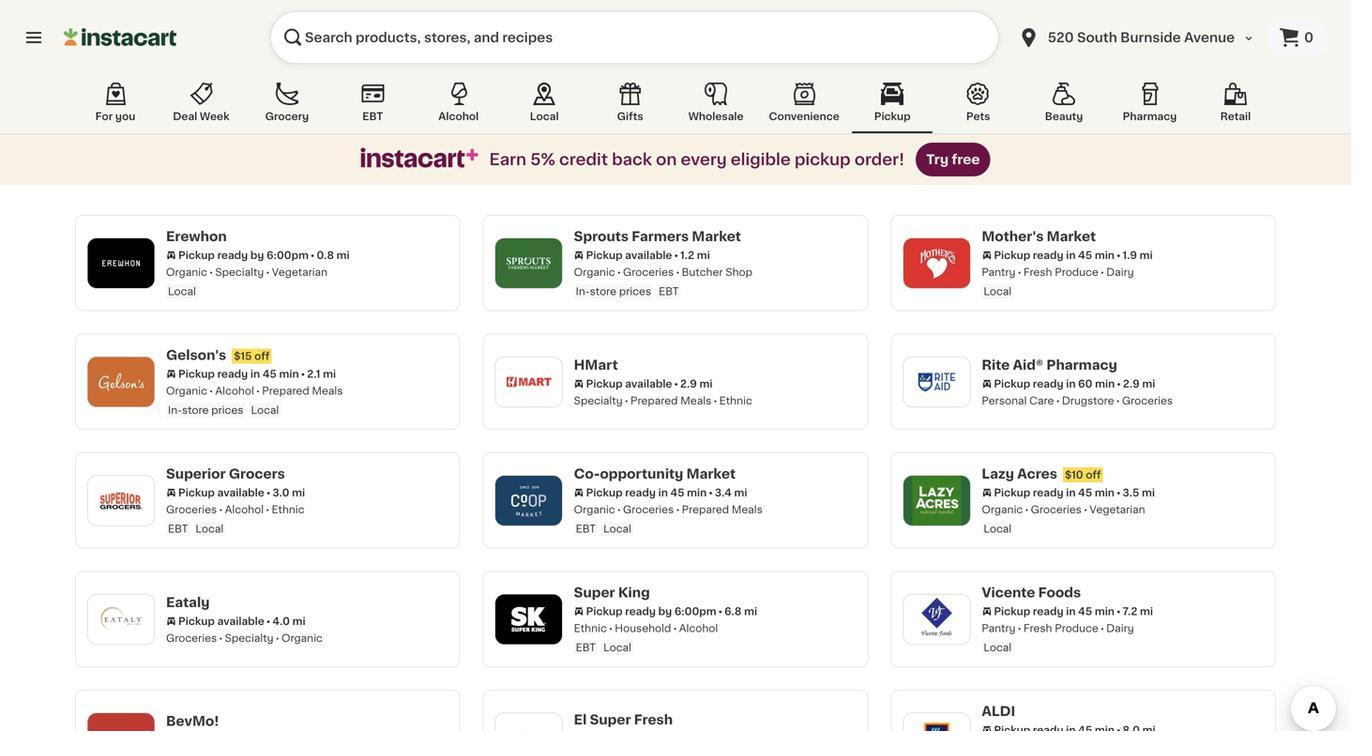 Task type: vqa. For each thing, say whether or not it's contained in the screenshot.
Co-opportunity Market the Pickup
yes



Task type: describe. For each thing, give the bounding box(es) containing it.
pickup ready in 45 min down lazy acres $10 off
[[995, 488, 1115, 498]]

el super fresh logo image
[[505, 714, 554, 731]]

ready down lazy acres $10 off
[[1034, 488, 1064, 498]]

mother's market logo image
[[913, 239, 962, 288]]

grocery
[[265, 111, 309, 122]]

ready for super king
[[626, 606, 656, 617]]

mother's
[[982, 230, 1044, 243]]

back
[[612, 152, 652, 168]]

pets
[[967, 111, 991, 122]]

available for sprouts farmers market
[[626, 250, 673, 261]]

in- for organic groceries butcher shop in-store prices ebt
[[576, 286, 590, 297]]

ethnic inside groceries alcohol ethnic ebt local
[[272, 505, 305, 515]]

try
[[927, 153, 949, 166]]

6:00pm for super king
[[675, 606, 717, 617]]

in for vicente foods
[[1067, 606, 1076, 617]]

for you button
[[75, 79, 156, 133]]

pickup down lazy
[[995, 488, 1031, 498]]

6:00pm for erewhon
[[267, 250, 309, 261]]

personal
[[982, 395, 1027, 406]]

eligible
[[731, 152, 791, 168]]

superior
[[166, 468, 226, 481]]

pickup for rite aid® pharmacy
[[995, 379, 1031, 389]]

2.1
[[307, 369, 321, 379]]

pickup available for hmart
[[586, 379, 673, 389]]

ethnic household alcohol ebt local
[[574, 623, 718, 653]]

hmart
[[574, 358, 618, 372]]

pickup for co-opportunity market
[[586, 488, 623, 498]]

farmers
[[632, 230, 689, 243]]

pantry fresh produce dairy local for market
[[982, 267, 1135, 297]]

sprouts farmers market logo image
[[505, 239, 554, 288]]

local inside "ethnic household alcohol ebt local"
[[604, 643, 632, 653]]

pharmacy button
[[1110, 79, 1191, 133]]

organic groceries prepared meals ebt local
[[574, 505, 763, 534]]

1 horizontal spatial meals
[[681, 395, 712, 406]]

organic specialty vegetarian local
[[166, 267, 328, 297]]

gelson's $15 off
[[166, 349, 270, 362]]

rite aid® pharmacy logo image
[[913, 357, 962, 406]]

eataly
[[166, 596, 210, 609]]

vegetarian for pickup ready in 45 min
[[1090, 505, 1146, 515]]

instacart image
[[64, 26, 176, 49]]

vegetarian for pickup ready by 6:00pm
[[272, 267, 328, 277]]

rite aid® pharmacy
[[982, 358, 1118, 372]]

3.5
[[1123, 488, 1140, 498]]

store for alcohol
[[182, 405, 209, 415]]

organic for organic alcohol prepared meals in-store prices local
[[166, 386, 207, 396]]

aldi
[[982, 705, 1016, 718]]

south
[[1078, 31, 1118, 44]]

produce for vicente foods
[[1055, 623, 1099, 634]]

ebt inside organic groceries prepared meals ebt local
[[576, 524, 596, 534]]

pickup available for eataly
[[178, 616, 265, 626]]

for you
[[95, 111, 135, 122]]

alcohol inside button
[[439, 111, 479, 122]]

pharmacy inside button
[[1123, 111, 1178, 122]]

on
[[656, 152, 677, 168]]

2.9 for hmart
[[681, 379, 697, 389]]

local inside organic specialty vegetarian local
[[168, 286, 196, 297]]

opportunity
[[600, 468, 684, 481]]

earn
[[490, 152, 527, 168]]

45 down "$10" on the bottom of the page
[[1079, 488, 1093, 498]]

shop categories tab list
[[75, 79, 1277, 133]]

king
[[619, 586, 650, 599]]

prepared for 2.1
[[262, 386, 310, 396]]

aldi logo image
[[913, 714, 962, 731]]

45 for co-opportunity market
[[671, 488, 685, 498]]

2.9 mi for rite aid® pharmacy
[[1124, 379, 1156, 389]]

pickup ready in 45 min for mother's
[[995, 250, 1115, 261]]

3.4 mi
[[715, 488, 748, 498]]

off inside gelson's $15 off
[[255, 351, 270, 361]]

local button
[[504, 79, 585, 133]]

pickup button
[[853, 79, 933, 133]]

co-
[[574, 468, 600, 481]]

local down mother's
[[984, 286, 1012, 297]]

bevmo! link
[[75, 690, 461, 731]]

3.0
[[273, 488, 290, 498]]

household
[[615, 623, 672, 634]]

vicente
[[982, 586, 1036, 599]]

organic alcohol prepared meals in-store prices local
[[166, 386, 343, 415]]

order!
[[855, 152, 905, 168]]

ebt inside organic groceries butcher shop in-store prices ebt
[[659, 286, 679, 297]]

organic for organic groceries vegetarian local
[[982, 505, 1024, 515]]

mi for rite aid® pharmacy
[[1143, 379, 1156, 389]]

local inside groceries alcohol ethnic ebt local
[[196, 524, 224, 534]]

pickup for superior grocers
[[178, 488, 215, 498]]

1 horizontal spatial prepared
[[631, 395, 678, 406]]

pickup ready in 45 min for co-
[[586, 488, 707, 498]]

wholesale
[[689, 111, 744, 122]]

in down "$10" on the bottom of the page
[[1067, 488, 1076, 498]]

pickup for mother's market
[[995, 250, 1031, 261]]

ebt inside "ethnic household alcohol ebt local"
[[576, 643, 596, 653]]

specialty for vegetarian
[[215, 267, 264, 277]]

fresh for vicente
[[1024, 623, 1053, 634]]

every
[[681, 152, 727, 168]]

organic for organic groceries butcher shop in-store prices ebt
[[574, 267, 615, 277]]

45 up organic alcohol prepared meals in-store prices local
[[263, 369, 277, 379]]

alcohol button
[[418, 79, 499, 133]]

6.8
[[725, 606, 742, 617]]

ready down $15
[[217, 369, 248, 379]]

specialty for organic
[[225, 633, 274, 643]]

min left 3.5
[[1095, 488, 1115, 498]]

shop
[[726, 267, 753, 277]]

retail button
[[1196, 79, 1277, 133]]

superior grocers
[[166, 468, 285, 481]]

mi right 3.5
[[1143, 488, 1156, 498]]

dairy for foods
[[1107, 623, 1135, 634]]

prices for groceries
[[620, 286, 652, 297]]

gifts
[[617, 111, 644, 122]]

beauty
[[1046, 111, 1084, 122]]

mi for eataly
[[293, 616, 306, 626]]

groceries inside organic groceries butcher shop in-store prices ebt
[[623, 267, 674, 277]]

avenue
[[1185, 31, 1236, 44]]

organic for organic groceries prepared meals ebt local
[[574, 505, 615, 515]]

earn 5% credit back on every eligible pickup order!
[[490, 152, 905, 168]]

groceries right drugstore
[[1123, 395, 1174, 406]]

deal week
[[173, 111, 230, 122]]

in for mother's market
[[1067, 250, 1076, 261]]

7.2 mi
[[1123, 606, 1154, 617]]

by for erewhon
[[251, 250, 264, 261]]

in down $15
[[251, 369, 260, 379]]

3.4
[[715, 488, 732, 498]]

min for vicente foods
[[1095, 606, 1115, 617]]

aid®
[[1013, 358, 1044, 372]]

2.9 mi for hmart
[[681, 379, 713, 389]]

pickup ready in 45 min for vicente
[[995, 606, 1115, 617]]

60
[[1079, 379, 1093, 389]]

try free
[[927, 153, 981, 166]]

pickup down the gelson's
[[178, 369, 215, 379]]

ready for mother's market
[[1034, 250, 1064, 261]]

grocers
[[229, 468, 285, 481]]

pantry for mother's
[[982, 267, 1016, 277]]

free
[[952, 153, 981, 166]]

$15
[[234, 351, 252, 361]]

0 horizontal spatial pharmacy
[[1047, 358, 1118, 372]]

gelson's
[[166, 349, 226, 362]]

hmart logo image
[[505, 357, 554, 406]]

pickup for sprouts farmers market
[[586, 250, 623, 261]]

wholesale button
[[676, 79, 757, 133]]

1 vertical spatial super
[[590, 714, 631, 727]]

ebt button
[[333, 79, 413, 133]]

sprouts farmers market
[[574, 230, 742, 243]]

min for mother's market
[[1095, 250, 1115, 261]]

beauty button
[[1024, 79, 1105, 133]]

ready for rite aid® pharmacy
[[1034, 379, 1064, 389]]

groceries down eataly
[[166, 633, 217, 643]]

pickup ready in 60 min
[[995, 379, 1116, 389]]

specialty prepared meals ethnic
[[574, 395, 753, 406]]

care
[[1030, 395, 1055, 406]]

mi for hmart
[[700, 379, 713, 389]]

pickup inside "button"
[[875, 111, 911, 122]]

el super fresh link
[[483, 690, 869, 731]]

produce for mother's market
[[1055, 267, 1099, 277]]

meals for 2.1
[[312, 386, 343, 396]]

pickup for eataly
[[178, 616, 215, 626]]

mi for superior grocers
[[292, 488, 305, 498]]

local down vicente
[[984, 643, 1012, 653]]

alcohol inside organic alcohol prepared meals in-store prices local
[[215, 386, 254, 396]]

burnside
[[1121, 31, 1182, 44]]

7.2
[[1123, 606, 1138, 617]]

2.1 mi
[[307, 369, 336, 379]]

4.0
[[273, 616, 290, 626]]



Task type: locate. For each thing, give the bounding box(es) containing it.
drugstore
[[1063, 395, 1115, 406]]

2.9 mi up the specialty prepared meals ethnic
[[681, 379, 713, 389]]

groceries inside groceries alcohol ethnic ebt local
[[166, 505, 217, 515]]

pickup available for sprouts farmers market
[[586, 250, 673, 261]]

organic inside organic groceries butcher shop in-store prices ebt
[[574, 267, 615, 277]]

0 horizontal spatial pickup ready by 6:00pm
[[178, 250, 309, 261]]

pantry down mother's
[[982, 267, 1016, 277]]

super king logo image
[[505, 595, 554, 644]]

1 horizontal spatial 2.9
[[1124, 379, 1140, 389]]

pickup ready in 45 min down $15
[[178, 369, 299, 379]]

alcohol
[[439, 111, 479, 122], [215, 386, 254, 396], [225, 505, 264, 515], [679, 623, 718, 634]]

0 vertical spatial pantry
[[982, 267, 1016, 277]]

0 vertical spatial fresh
[[1024, 267, 1053, 277]]

deal
[[173, 111, 197, 122]]

meals down 2.1 mi at the bottom of the page
[[312, 386, 343, 396]]

0 horizontal spatial off
[[255, 351, 270, 361]]

3.5 mi
[[1123, 488, 1156, 498]]

eataly logo image
[[97, 595, 146, 644]]

available for superior grocers
[[217, 488, 265, 498]]

store inside organic groceries butcher shop in-store prices ebt
[[590, 286, 617, 297]]

meals for 3.4
[[732, 505, 763, 515]]

fresh inside el super fresh link
[[634, 714, 673, 727]]

store
[[590, 286, 617, 297], [182, 405, 209, 415]]

organic down 4.0 mi
[[282, 633, 323, 643]]

market for sprouts farmers market
[[692, 230, 742, 243]]

45 for mother's market
[[1079, 250, 1093, 261]]

local down erewhon
[[168, 286, 196, 297]]

pantry
[[982, 267, 1016, 277], [982, 623, 1016, 634]]

local down lazy
[[984, 524, 1012, 534]]

el
[[574, 714, 587, 727]]

1 horizontal spatial prices
[[620, 286, 652, 297]]

local down household
[[604, 643, 632, 653]]

grocery button
[[247, 79, 328, 133]]

ready for erewhon
[[217, 250, 248, 261]]

sprouts
[[574, 230, 629, 243]]

mi for erewhon
[[337, 250, 350, 261]]

0 vertical spatial 6:00pm
[[267, 250, 309, 261]]

0 horizontal spatial by
[[251, 250, 264, 261]]

1 vertical spatial pickup ready by 6:00pm
[[586, 606, 717, 617]]

prepared inside organic alcohol prepared meals in-store prices local
[[262, 386, 310, 396]]

3.0 mi
[[273, 488, 305, 498]]

personal care drugstore groceries
[[982, 395, 1174, 406]]

pickup down vicente
[[995, 606, 1031, 617]]

lazy acres logo image
[[913, 476, 962, 525]]

2 vertical spatial ethnic
[[574, 623, 607, 634]]

alcohol inside groceries alcohol ethnic ebt local
[[225, 505, 264, 515]]

min left "2.1"
[[279, 369, 299, 379]]

min
[[1095, 250, 1115, 261], [279, 369, 299, 379], [1096, 379, 1116, 389], [687, 488, 707, 498], [1095, 488, 1115, 498], [1095, 606, 1115, 617]]

erewhon
[[166, 230, 227, 243]]

available
[[626, 250, 673, 261], [626, 379, 673, 389], [217, 488, 265, 498], [217, 616, 265, 626]]

prices down sprouts farmers market
[[620, 286, 652, 297]]

specialty down 4.0
[[225, 633, 274, 643]]

ready up household
[[626, 606, 656, 617]]

2 produce from the top
[[1055, 623, 1099, 634]]

0 vertical spatial pantry fresh produce dairy local
[[982, 267, 1135, 297]]

mi for sprouts farmers market
[[697, 250, 710, 261]]

min for co-opportunity market
[[687, 488, 707, 498]]

prepared for 3.4
[[682, 505, 730, 515]]

in- for organic alcohol prepared meals in-store prices local
[[168, 405, 182, 415]]

1 vertical spatial pharmacy
[[1047, 358, 1118, 372]]

pickup ready by 6:00pm
[[178, 250, 309, 261], [586, 606, 717, 617]]

prices down gelson's $15 off on the left top
[[211, 405, 244, 415]]

pickup
[[795, 152, 851, 168]]

organic for organic specialty vegetarian local
[[166, 267, 207, 277]]

pickup down hmart
[[586, 379, 623, 389]]

ready up organic specialty vegetarian local
[[217, 250, 248, 261]]

mi for mother's market
[[1140, 250, 1153, 261]]

1 horizontal spatial 2.9 mi
[[1124, 379, 1156, 389]]

1 pantry fresh produce dairy local from the top
[[982, 267, 1135, 297]]

alcohol down grocers
[[225, 505, 264, 515]]

pickup available for superior grocers
[[178, 488, 265, 498]]

produce down foods
[[1055, 623, 1099, 634]]

groceries inside organic groceries vegetarian local
[[1031, 505, 1082, 515]]

1 dairy from the top
[[1107, 267, 1135, 277]]

1 vertical spatial ethnic
[[272, 505, 305, 515]]

groceries alcohol ethnic ebt local
[[166, 505, 305, 534]]

meals down the '3.4 mi'
[[732, 505, 763, 515]]

1.2
[[681, 250, 695, 261]]

specialty
[[215, 267, 264, 277], [574, 395, 623, 406], [225, 633, 274, 643]]

pantry down vicente
[[982, 623, 1016, 634]]

market
[[692, 230, 742, 243], [1047, 230, 1097, 243], [687, 468, 736, 481]]

1 produce from the top
[[1055, 267, 1099, 277]]

available up the specialty prepared meals ethnic
[[626, 379, 673, 389]]

prepared
[[262, 386, 310, 396], [631, 395, 678, 406], [682, 505, 730, 515]]

local inside button
[[530, 111, 559, 122]]

lazy acres $10 off
[[982, 468, 1102, 481]]

1 horizontal spatial by
[[659, 606, 672, 617]]

meals inside organic alcohol prepared meals in-store prices local
[[312, 386, 343, 396]]

2 2.9 from the left
[[1124, 379, 1140, 389]]

organic down sprouts
[[574, 267, 615, 277]]

prepared inside organic groceries prepared meals ebt local
[[682, 505, 730, 515]]

1 horizontal spatial ethnic
[[574, 623, 607, 634]]

in down co-opportunity market
[[659, 488, 668, 498]]

market up 1.2 mi
[[692, 230, 742, 243]]

pickup available down sprouts
[[586, 250, 673, 261]]

alcohol right ebt button
[[439, 111, 479, 122]]

off inside lazy acres $10 off
[[1086, 470, 1102, 480]]

0 vertical spatial ethnic
[[720, 395, 753, 406]]

1 horizontal spatial pickup ready by 6:00pm
[[586, 606, 717, 617]]

local inside organic groceries vegetarian local
[[984, 524, 1012, 534]]

1.9 mi
[[1123, 250, 1153, 261]]

2 horizontal spatial meals
[[732, 505, 763, 515]]

0 vertical spatial store
[[590, 286, 617, 297]]

dairy down 7.2
[[1107, 623, 1135, 634]]

mi for super king
[[745, 606, 758, 617]]

0 horizontal spatial prepared
[[262, 386, 310, 396]]

groceries inside organic groceries prepared meals ebt local
[[623, 505, 674, 515]]

meals up co-opportunity market
[[681, 395, 712, 406]]

0 vertical spatial super
[[574, 586, 615, 599]]

vegetarian down 3.5
[[1090, 505, 1146, 515]]

alcohol right household
[[679, 623, 718, 634]]

1 vertical spatial vegetarian
[[1090, 505, 1146, 515]]

0 horizontal spatial store
[[182, 405, 209, 415]]

pickup for super king
[[586, 606, 623, 617]]

ebt down "super king"
[[576, 643, 596, 653]]

prices for alcohol
[[211, 405, 244, 415]]

1 vertical spatial in-
[[168, 405, 182, 415]]

520
[[1048, 31, 1075, 44]]

pickup down eataly
[[178, 616, 215, 626]]

0 vertical spatial specialty
[[215, 267, 264, 277]]

mi right 6.8
[[745, 606, 758, 617]]

1.9
[[1123, 250, 1138, 261]]

butcher
[[682, 267, 723, 277]]

local inside organic groceries prepared meals ebt local
[[604, 524, 632, 534]]

0 horizontal spatial meals
[[312, 386, 343, 396]]

min right "60"
[[1096, 379, 1116, 389]]

prices inside organic groceries butcher shop in-store prices ebt
[[620, 286, 652, 297]]

ebt down superior on the bottom left of the page
[[168, 524, 188, 534]]

retail
[[1221, 111, 1252, 122]]

1 vertical spatial pantry fresh produce dairy local
[[982, 623, 1135, 653]]

1 horizontal spatial store
[[590, 286, 617, 297]]

ethnic down 3.0 mi
[[272, 505, 305, 515]]

pickup up personal
[[995, 379, 1031, 389]]

1 vertical spatial prices
[[211, 405, 244, 415]]

available down sprouts farmers market
[[626, 250, 673, 261]]

1 vertical spatial off
[[1086, 470, 1102, 480]]

fresh
[[1024, 267, 1053, 277], [1024, 623, 1053, 634], [634, 714, 673, 727]]

prepared down '3.4'
[[682, 505, 730, 515]]

0.8 mi
[[317, 250, 350, 261]]

prices inside organic alcohol prepared meals in-store prices local
[[211, 405, 244, 415]]

0.8
[[317, 250, 334, 261]]

convenience
[[769, 111, 840, 122]]

2.9 mi right "60"
[[1124, 379, 1156, 389]]

1 2.9 mi from the left
[[681, 379, 713, 389]]

super left king
[[574, 586, 615, 599]]

organic groceries vegetarian local
[[982, 505, 1146, 534]]

local inside organic alcohol prepared meals in-store prices local
[[251, 405, 279, 415]]

available for hmart
[[626, 379, 673, 389]]

market up '3.4'
[[687, 468, 736, 481]]

gifts button
[[590, 79, 671, 133]]

0 horizontal spatial 6:00pm
[[267, 250, 309, 261]]

2 pantry from the top
[[982, 623, 1016, 634]]

pickup down sprouts
[[586, 250, 623, 261]]

0 vertical spatial pharmacy
[[1123, 111, 1178, 122]]

ethnic inside "ethnic household alcohol ebt local"
[[574, 623, 607, 634]]

ebt inside groceries alcohol ethnic ebt local
[[168, 524, 188, 534]]

pickup for hmart
[[586, 379, 623, 389]]

0 horizontal spatial prices
[[211, 405, 244, 415]]

4.0 mi
[[273, 616, 306, 626]]

pantry fresh produce dairy local for foods
[[982, 623, 1135, 653]]

0 vertical spatial vegetarian
[[272, 267, 328, 277]]

mi right the 1.9
[[1140, 250, 1153, 261]]

lazy
[[982, 468, 1015, 481]]

in-
[[576, 286, 590, 297], [168, 405, 182, 415]]

0 vertical spatial off
[[255, 351, 270, 361]]

1 vertical spatial store
[[182, 405, 209, 415]]

pickup ready by 6:00pm for super king
[[586, 606, 717, 617]]

0 horizontal spatial vegetarian
[[272, 267, 328, 277]]

ethnic
[[720, 395, 753, 406], [272, 505, 305, 515], [574, 623, 607, 634]]

6:00pm left 6.8
[[675, 606, 717, 617]]

pickup ready in 45 min down foods
[[995, 606, 1115, 617]]

bevmo!
[[166, 715, 219, 728]]

organic inside organic groceries vegetarian local
[[982, 505, 1024, 515]]

produce
[[1055, 267, 1099, 277], [1055, 623, 1099, 634]]

aldi link
[[891, 690, 1277, 731]]

in- inside organic groceries butcher shop in-store prices ebt
[[576, 286, 590, 297]]

pantry fresh produce dairy local
[[982, 267, 1135, 297], [982, 623, 1135, 653]]

for
[[95, 111, 113, 122]]

vicente foods logo image
[[913, 595, 962, 644]]

pickup ready by 6:00pm up organic specialty vegetarian local
[[178, 250, 309, 261]]

mi right the 3.0
[[292, 488, 305, 498]]

45
[[1079, 250, 1093, 261], [263, 369, 277, 379], [671, 488, 685, 498], [1079, 488, 1093, 498], [1079, 606, 1093, 617]]

min left '3.4'
[[687, 488, 707, 498]]

min for rite aid® pharmacy
[[1096, 379, 1116, 389]]

super king
[[574, 586, 650, 599]]

organic down the gelson's
[[166, 386, 207, 396]]

2 vertical spatial specialty
[[225, 633, 274, 643]]

5%
[[531, 152, 556, 168]]

1 520 south burnside avenue button from the left
[[1007, 11, 1267, 64]]

superior grocers logo image
[[97, 476, 146, 525]]

1 pantry from the top
[[982, 267, 1016, 277]]

0 vertical spatial dairy
[[1107, 267, 1135, 277]]

pickup for vicente foods
[[995, 606, 1031, 617]]

fresh for mother's
[[1024, 267, 1053, 277]]

bevmo! logo image
[[97, 714, 146, 731]]

pickup down co-
[[586, 488, 623, 498]]

organic inside organic alcohol prepared meals in-store prices local
[[166, 386, 207, 396]]

pantry for vicente
[[982, 623, 1016, 634]]

pickup
[[875, 111, 911, 122], [178, 250, 215, 261], [586, 250, 623, 261], [995, 250, 1031, 261], [178, 369, 215, 379], [586, 379, 623, 389], [995, 379, 1031, 389], [178, 488, 215, 498], [586, 488, 623, 498], [995, 488, 1031, 498], [586, 606, 623, 617], [995, 606, 1031, 617], [178, 616, 215, 626]]

2 pantry fresh produce dairy local from the top
[[982, 623, 1135, 653]]

organic inside organic specialty vegetarian local
[[166, 267, 207, 277]]

pickup available
[[586, 250, 673, 261], [586, 379, 673, 389], [178, 488, 265, 498], [178, 616, 265, 626]]

convenience button
[[762, 79, 848, 133]]

ebt right grocery
[[363, 111, 383, 122]]

pickup down erewhon
[[178, 250, 215, 261]]

6:00pm
[[267, 250, 309, 261], [675, 606, 717, 617]]

local down opportunity
[[604, 524, 632, 534]]

dairy down the 1.9
[[1107, 267, 1135, 277]]

1 vertical spatial by
[[659, 606, 672, 617]]

available down superior grocers
[[217, 488, 265, 498]]

2.9 right "60"
[[1124, 379, 1140, 389]]

pharmacy
[[1123, 111, 1178, 122], [1047, 358, 1118, 372]]

45 down foods
[[1079, 606, 1093, 617]]

2.9 for rite aid® pharmacy
[[1124, 379, 1140, 389]]

ready up care
[[1034, 379, 1064, 389]]

pantry fresh produce dairy local down mother's market on the top
[[982, 267, 1135, 297]]

el super fresh
[[574, 714, 673, 727]]

vegetarian
[[272, 267, 328, 277], [1090, 505, 1146, 515]]

you
[[115, 111, 135, 122]]

2 horizontal spatial prepared
[[682, 505, 730, 515]]

specialty down erewhon
[[215, 267, 264, 277]]

organic down erewhon
[[166, 267, 207, 277]]

1 vertical spatial produce
[[1055, 623, 1099, 634]]

ebt inside ebt button
[[363, 111, 383, 122]]

co-opportunity market
[[574, 468, 736, 481]]

pharmacy up "60"
[[1047, 358, 1118, 372]]

1 horizontal spatial pharmacy
[[1123, 111, 1178, 122]]

1.2 mi
[[681, 250, 710, 261]]

dairy
[[1107, 267, 1135, 277], [1107, 623, 1135, 634]]

dairy for market
[[1107, 267, 1135, 277]]

6:00pm left 0.8 on the top of the page
[[267, 250, 309, 261]]

specialty inside organic specialty vegetarian local
[[215, 267, 264, 277]]

Search field
[[270, 11, 1000, 64]]

0 horizontal spatial in-
[[168, 405, 182, 415]]

2 dairy from the top
[[1107, 623, 1135, 634]]

store down the gelson's
[[182, 405, 209, 415]]

1 2.9 from the left
[[681, 379, 697, 389]]

1 horizontal spatial in-
[[576, 286, 590, 297]]

0 vertical spatial produce
[[1055, 267, 1099, 277]]

0 vertical spatial pickup ready by 6:00pm
[[178, 250, 309, 261]]

ethnic down "super king"
[[574, 623, 607, 634]]

1 vertical spatial specialty
[[574, 395, 623, 406]]

gelson's logo image
[[97, 357, 146, 406]]

1 vertical spatial 6:00pm
[[675, 606, 717, 617]]

ebt down farmers
[[659, 286, 679, 297]]

off
[[255, 351, 270, 361], [1086, 470, 1102, 480]]

pickup down "super king"
[[586, 606, 623, 617]]

pickup for erewhon
[[178, 250, 215, 261]]

0 vertical spatial in-
[[576, 286, 590, 297]]

organic down lazy
[[982, 505, 1024, 515]]

pickup ready in 45 min down mother's market on the top
[[995, 250, 1115, 261]]

store for groceries
[[590, 286, 617, 297]]

0 button
[[1267, 19, 1329, 56]]

pickup available down superior grocers
[[178, 488, 265, 498]]

week
[[200, 111, 230, 122]]

ready for vicente foods
[[1034, 606, 1064, 617]]

pickup ready by 6:00pm for erewhon
[[178, 250, 309, 261]]

1 vertical spatial pantry
[[982, 623, 1016, 634]]

0 vertical spatial prices
[[620, 286, 652, 297]]

1 vertical spatial fresh
[[1024, 623, 1053, 634]]

try free button
[[916, 143, 991, 176]]

2 vertical spatial fresh
[[634, 714, 673, 727]]

vegetarian inside organic groceries vegetarian local
[[1090, 505, 1146, 515]]

available for eataly
[[217, 616, 265, 626]]

mi right "2.1"
[[323, 369, 336, 379]]

meals
[[312, 386, 343, 396], [681, 395, 712, 406], [732, 505, 763, 515]]

ready for co-opportunity market
[[626, 488, 656, 498]]

local up 5%
[[530, 111, 559, 122]]

organic inside organic groceries prepared meals ebt local
[[574, 505, 615, 515]]

alcohol down $15
[[215, 386, 254, 396]]

ready down foods
[[1034, 606, 1064, 617]]

mi right 0.8 on the top of the page
[[337, 250, 350, 261]]

mi right "60"
[[1143, 379, 1156, 389]]

meals inside organic groceries prepared meals ebt local
[[732, 505, 763, 515]]

pantry fresh produce dairy local down foods
[[982, 623, 1135, 653]]

store inside organic alcohol prepared meals in-store prices local
[[182, 405, 209, 415]]

min left 7.2
[[1095, 606, 1115, 617]]

2 2.9 mi from the left
[[1124, 379, 1156, 389]]

0 vertical spatial by
[[251, 250, 264, 261]]

in for rite aid® pharmacy
[[1067, 379, 1076, 389]]

in
[[1067, 250, 1076, 261], [251, 369, 260, 379], [1067, 379, 1076, 389], [659, 488, 668, 498], [1067, 488, 1076, 498], [1067, 606, 1076, 617]]

2 horizontal spatial ethnic
[[720, 395, 753, 406]]

vegetarian inside organic specialty vegetarian local
[[272, 267, 328, 277]]

local down superior on the bottom left of the page
[[196, 524, 224, 534]]

fresh right el
[[634, 714, 673, 727]]

1 horizontal spatial off
[[1086, 470, 1102, 480]]

groceries down sprouts farmers market
[[623, 267, 674, 277]]

mi right 1.2
[[697, 250, 710, 261]]

mi for vicente foods
[[1141, 606, 1154, 617]]

by for super king
[[659, 606, 672, 617]]

pets button
[[938, 79, 1019, 133]]

vicente foods
[[982, 586, 1082, 599]]

1 vertical spatial dairy
[[1107, 623, 1135, 634]]

ebt down co-
[[576, 524, 596, 534]]

0 horizontal spatial ethnic
[[272, 505, 305, 515]]

in for co-opportunity market
[[659, 488, 668, 498]]

rite
[[982, 358, 1010, 372]]

erewhon logo image
[[97, 239, 146, 288]]

2 520 south burnside avenue button from the left
[[1018, 11, 1256, 64]]

off right "$10" on the bottom of the page
[[1086, 470, 1102, 480]]

pickup ready by 6:00pm up household
[[586, 606, 717, 617]]

1 horizontal spatial vegetarian
[[1090, 505, 1146, 515]]

0
[[1305, 31, 1314, 44]]

2.9
[[681, 379, 697, 389], [1124, 379, 1140, 389]]

co-opportunity market logo image
[[505, 476, 554, 525]]

45 for vicente foods
[[1079, 606, 1093, 617]]

market right mother's
[[1047, 230, 1097, 243]]

0 horizontal spatial 2.9 mi
[[681, 379, 713, 389]]

None search field
[[270, 11, 1000, 64]]

mother's market
[[982, 230, 1097, 243]]

45 left the 1.9
[[1079, 250, 1093, 261]]

mi right 7.2
[[1141, 606, 1154, 617]]

alcohol inside "ethnic household alcohol ebt local"
[[679, 623, 718, 634]]

in- inside organic alcohol prepared meals in-store prices local
[[168, 405, 182, 415]]

market for co-opportunity market
[[687, 468, 736, 481]]

1 horizontal spatial 6:00pm
[[675, 606, 717, 617]]

in down foods
[[1067, 606, 1076, 617]]

6.8 mi
[[725, 606, 758, 617]]

prepared up co-opportunity market
[[631, 395, 678, 406]]

ready down mother's market on the top
[[1034, 250, 1064, 261]]

mi for co-opportunity market
[[735, 488, 748, 498]]

$10
[[1066, 470, 1084, 480]]

0 horizontal spatial 2.9
[[681, 379, 697, 389]]



